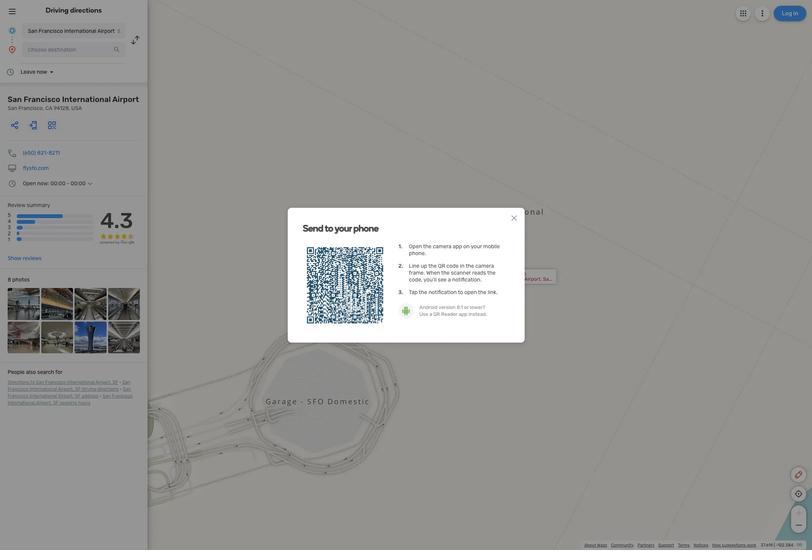 Task type: vqa. For each thing, say whether or not it's contained in the screenshot.
8081
no



Task type: locate. For each thing, give the bounding box(es) containing it.
notices link
[[694, 544, 709, 549]]

a right see
[[448, 277, 451, 283]]

sf inside san francisco international airport, sf driving directions
[[75, 387, 81, 393]]

san inside san francisco international airport, sf opening hours
[[103, 394, 111, 399]]

qr down android
[[434, 312, 440, 317]]

8
[[8, 277, 11, 283]]

see
[[438, 277, 447, 283]]

app inside open the camera app on your mobile phone.
[[453, 243, 463, 250]]

ca inside "san francisco international airport san francisco, ca 94128, usa"
[[45, 105, 52, 112]]

qr up when
[[438, 263, 446, 269]]

san francisco international airport, sf driving directions
[[8, 380, 130, 393]]

international inside san francisco international airport, sf driving directions
[[30, 387, 57, 393]]

37.619 | -122.384
[[761, 544, 794, 549]]

open left now:
[[23, 181, 36, 187]]

driving
[[82, 387, 96, 393]]

1 horizontal spatial ca
[[519, 282, 526, 288]]

directions up san francisco international airport button
[[70, 6, 102, 15]]

summary
[[27, 202, 50, 209]]

to for send to your phone
[[325, 223, 333, 234]]

directions to san francisco international airport, sf
[[8, 380, 118, 386]]

camera inside 'line up the qr code in the camera frame. when the scanner reads the code, you'll see a notification.'
[[476, 263, 494, 269]]

the inside open the camera app on your mobile phone.
[[424, 243, 432, 250]]

1 horizontal spatial to
[[325, 223, 333, 234]]

leave
[[21, 69, 35, 75]]

0 vertical spatial directions
[[70, 6, 102, 15]]

122.384
[[779, 544, 794, 549]]

leave now
[[21, 69, 47, 75]]

notices
[[694, 544, 709, 549]]

directions
[[8, 380, 29, 386]]

image 6 of san francisco international airport, sf image
[[41, 322, 73, 354]]

a
[[448, 277, 451, 283], [430, 312, 433, 317]]

about waze link
[[585, 544, 608, 549]]

app
[[453, 243, 463, 250], [459, 312, 468, 317]]

francisco for san francisco international airport
[[39, 28, 63, 34]]

the right reads
[[488, 270, 496, 276]]

scanner
[[451, 270, 471, 276]]

international inside "san francisco international airport san francisco, ca 94128, usa"
[[62, 95, 111, 104]]

airport inside button
[[97, 28, 115, 34]]

1 horizontal spatial -
[[777, 544, 779, 549]]

francisco,
[[18, 105, 44, 112], [494, 282, 518, 288]]

international inside 'san francisco international airport, sf address'
[[30, 394, 57, 399]]

francisco for san francisco international airport, sf address
[[8, 394, 28, 399]]

0 horizontal spatial -
[[67, 181, 69, 187]]

clock image down computer icon
[[8, 179, 17, 189]]

camera up the code
[[433, 243, 452, 250]]

qr inside 'line up the qr code in the camera frame. when the scanner reads the code, you'll see a notification.'
[[438, 263, 446, 269]]

1 vertical spatial to
[[458, 289, 464, 296]]

san
[[28, 28, 37, 34], [8, 95, 22, 104], [8, 105, 17, 112], [494, 271, 503, 277], [544, 277, 552, 282], [36, 380, 44, 386], [122, 380, 130, 386], [123, 387, 131, 393], [103, 394, 111, 399]]

|
[[775, 544, 776, 549]]

1 vertical spatial your
[[471, 243, 482, 250]]

open
[[23, 181, 36, 187], [409, 243, 422, 250]]

1 horizontal spatial camera
[[476, 263, 494, 269]]

the right "tap"
[[419, 289, 428, 296]]

camera up reads
[[476, 263, 494, 269]]

pencil image
[[795, 471, 804, 480]]

your left phone
[[335, 223, 352, 234]]

international inside button
[[64, 28, 96, 34]]

clock image left leave
[[6, 68, 15, 77]]

francisco inside san francisco international airport, sf opening hours
[[112, 394, 133, 399]]

directions
[[70, 6, 102, 15], [98, 387, 119, 393]]

now:
[[37, 181, 49, 187]]

you'll
[[424, 277, 437, 283]]

- right |
[[777, 544, 779, 549]]

2 vertical spatial to
[[30, 380, 35, 386]]

0 vertical spatial app
[[453, 243, 463, 250]]

zoom in image
[[795, 509, 804, 518]]

airport, for hours
[[36, 401, 52, 406]]

airport,
[[525, 277, 542, 282], [96, 380, 112, 386], [58, 387, 74, 393], [58, 394, 74, 399], [36, 401, 52, 406]]

francisco, up link.
[[494, 282, 518, 288]]

sf inside san francisco international airport, sf opening hours
[[53, 401, 59, 406]]

code,
[[409, 277, 423, 283]]

1 horizontal spatial 00:00
[[71, 181, 86, 187]]

send
[[303, 223, 324, 234]]

international for san francisco international airport, sf address
[[30, 394, 57, 399]]

0 vertical spatial 94128,
[[54, 105, 70, 112]]

app down 8.1
[[459, 312, 468, 317]]

link.
[[488, 289, 498, 296]]

francisco inside "san francisco international airport, san francisco, ca 94128, usa"
[[504, 271, 527, 277]]

0 horizontal spatial usa
[[71, 105, 82, 112]]

reader
[[442, 312, 458, 317]]

0 vertical spatial francisco,
[[18, 105, 44, 112]]

to down also
[[30, 380, 35, 386]]

0 horizontal spatial 00:00
[[51, 181, 66, 187]]

0 horizontal spatial camera
[[433, 243, 452, 250]]

usa inside "san francisco international airport, san francisco, ca 94128, usa"
[[543, 282, 553, 288]]

san inside san francisco international airport, sf driving directions
[[122, 380, 130, 386]]

0 horizontal spatial a
[[430, 312, 433, 317]]

0 vertical spatial open
[[23, 181, 36, 187]]

1 vertical spatial airport
[[113, 95, 139, 104]]

0 horizontal spatial 94128,
[[54, 105, 70, 112]]

1 vertical spatial app
[[459, 312, 468, 317]]

a inside 'line up the qr code in the camera frame. when the scanner reads the code, you'll see a notification.'
[[448, 277, 451, 283]]

1 horizontal spatial open
[[409, 243, 422, 250]]

or
[[465, 305, 469, 310]]

1 horizontal spatial your
[[471, 243, 482, 250]]

francisco inside button
[[39, 28, 63, 34]]

the left link.
[[479, 289, 487, 296]]

location image
[[8, 45, 17, 54]]

app left on
[[453, 243, 463, 250]]

driving
[[46, 6, 69, 15]]

2 horizontal spatial to
[[458, 289, 464, 296]]

open up phone.
[[409, 243, 422, 250]]

community
[[612, 544, 634, 549]]

0 horizontal spatial francisco,
[[18, 105, 44, 112]]

the right in
[[466, 263, 475, 269]]

94128, inside "san francisco international airport, san francisco, ca 94128, usa"
[[527, 282, 542, 288]]

line up the qr code in the camera frame. when the scanner reads the code, you'll see a notification.
[[409, 263, 496, 283]]

- left chevron down image
[[67, 181, 69, 187]]

ca inside "san francisco international airport, san francisco, ca 94128, usa"
[[519, 282, 526, 288]]

reads
[[473, 270, 487, 276]]

community link
[[612, 544, 634, 549]]

sf inside 'san francisco international airport, sf address'
[[75, 394, 81, 399]]

international
[[64, 28, 96, 34], [62, 95, 111, 104], [494, 277, 524, 282], [67, 380, 95, 386], [30, 387, 57, 393], [30, 394, 57, 399], [8, 401, 35, 406]]

your
[[335, 223, 352, 234], [471, 243, 482, 250]]

a inside "android version 8.1 or lower? use a qr reader app instead."
[[430, 312, 433, 317]]

0 vertical spatial qr
[[438, 263, 446, 269]]

airport, inside san francisco international airport, sf driving directions
[[58, 387, 74, 393]]

airport, for ca
[[525, 277, 542, 282]]

usa
[[71, 105, 82, 112], [543, 282, 553, 288]]

0 vertical spatial -
[[67, 181, 69, 187]]

airport, inside 'san francisco international airport, sf address'
[[58, 394, 74, 399]]

-
[[67, 181, 69, 187], [777, 544, 779, 549]]

francisco, inside "san francisco international airport, san francisco, ca 94128, usa"
[[494, 282, 518, 288]]

the up phone.
[[424, 243, 432, 250]]

usa for airport
[[71, 105, 82, 112]]

1 vertical spatial a
[[430, 312, 433, 317]]

94128, for airport,
[[527, 282, 542, 288]]

in
[[460, 263, 465, 269]]

link image
[[797, 542, 803, 549]]

0 horizontal spatial to
[[30, 380, 35, 386]]

1 vertical spatial camera
[[476, 263, 494, 269]]

1 vertical spatial -
[[777, 544, 779, 549]]

0 vertical spatial usa
[[71, 105, 82, 112]]

flysfo.com link
[[23, 165, 49, 172]]

1 horizontal spatial francisco,
[[494, 282, 518, 288]]

1 vertical spatial clock image
[[8, 179, 17, 189]]

san for san francisco international airport san francisco, ca 94128, usa
[[8, 95, 22, 104]]

francisco inside san francisco international airport, sf driving directions
[[8, 387, 28, 393]]

1 vertical spatial 94128,
[[527, 282, 542, 288]]

to right 'send'
[[325, 223, 333, 234]]

1 vertical spatial qr
[[434, 312, 440, 317]]

1 vertical spatial ca
[[519, 282, 526, 288]]

reviews
[[23, 256, 42, 262]]

san for san francisco international airport
[[28, 28, 37, 34]]

a right use
[[430, 312, 433, 317]]

1 vertical spatial directions
[[98, 387, 119, 393]]

san inside button
[[28, 28, 37, 34]]

to left the open
[[458, 289, 464, 296]]

francisco for san francisco international airport san francisco, ca 94128, usa
[[24, 95, 60, 104]]

francisco, for airport
[[18, 105, 44, 112]]

international inside "san francisco international airport, san francisco, ca 94128, usa"
[[494, 277, 524, 282]]

8.1
[[457, 305, 463, 310]]

1
[[8, 237, 10, 243]]

0 horizontal spatial ca
[[45, 105, 52, 112]]

francisco inside "san francisco international airport san francisco, ca 94128, usa"
[[24, 95, 60, 104]]

san inside 'san francisco international airport, sf address'
[[123, 387, 131, 393]]

3
[[8, 225, 11, 231]]

computer image
[[8, 164, 17, 173]]

1 vertical spatial usa
[[543, 282, 553, 288]]

open for open now: 00:00 - 00:00
[[23, 181, 36, 187]]

image 5 of san francisco international airport, sf image
[[8, 322, 40, 354]]

1 vertical spatial francisco,
[[494, 282, 518, 288]]

francisco, down the leave now on the top left
[[18, 105, 44, 112]]

lower?
[[470, 305, 486, 310]]

0 horizontal spatial open
[[23, 181, 36, 187]]

san francisco international airport, sf opening hours
[[8, 394, 133, 406]]

francisco
[[39, 28, 63, 34], [24, 95, 60, 104], [504, 271, 527, 277], [45, 380, 66, 386], [8, 387, 28, 393], [8, 394, 28, 399], [112, 394, 133, 399]]

international for san francisco international airport san francisco, ca 94128, usa
[[62, 95, 111, 104]]

94128, inside "san francisco international airport san francisco, ca 94128, usa"
[[54, 105, 70, 112]]

1 vertical spatial open
[[409, 243, 422, 250]]

sf
[[113, 380, 118, 386], [75, 387, 81, 393], [75, 394, 81, 399], [53, 401, 59, 406]]

open inside open the camera app on your mobile phone.
[[409, 243, 422, 250]]

(650) 821-8211
[[23, 150, 60, 156]]

1 horizontal spatial usa
[[543, 282, 553, 288]]

4
[[8, 219, 11, 225]]

san for san francisco international airport, san francisco, ca 94128, usa
[[494, 271, 503, 277]]

00:00
[[51, 181, 66, 187], [71, 181, 86, 187]]

2
[[8, 231, 11, 237]]

android image
[[402, 307, 411, 316]]

image 3 of san francisco international airport, sf image
[[75, 288, 107, 320]]

1 horizontal spatial 94128,
[[527, 282, 542, 288]]

1 horizontal spatial a
[[448, 277, 451, 283]]

clock image
[[6, 68, 15, 77], [8, 179, 17, 189]]

0 vertical spatial a
[[448, 277, 451, 283]]

Choose destination text field
[[22, 42, 125, 57]]

when
[[427, 270, 440, 276]]

0 vertical spatial camera
[[433, 243, 452, 250]]

chevron down image
[[86, 181, 95, 187]]

to
[[325, 223, 333, 234], [458, 289, 464, 296], [30, 380, 35, 386]]

international inside san francisco international airport, sf opening hours
[[8, 401, 35, 406]]

camera
[[433, 243, 452, 250], [476, 263, 494, 269]]

2 00:00 from the left
[[71, 181, 86, 187]]

image 4 of san francisco international airport, sf image
[[108, 288, 140, 320]]

how suggestions work link
[[713, 544, 757, 549]]

0 vertical spatial airport
[[97, 28, 115, 34]]

0 vertical spatial to
[[325, 223, 333, 234]]

partners link
[[638, 544, 655, 549]]

0 horizontal spatial your
[[335, 223, 352, 234]]

ca for airport
[[45, 105, 52, 112]]

show
[[8, 256, 21, 262]]

usa inside "san francisco international airport san francisco, ca 94128, usa"
[[71, 105, 82, 112]]

airport, inside "san francisco international airport, san francisco, ca 94128, usa"
[[525, 277, 542, 282]]

your right on
[[471, 243, 482, 250]]

directions to san francisco international airport, sf link
[[8, 380, 118, 386]]

work
[[748, 544, 757, 549]]

international for san francisco international airport, san francisco, ca 94128, usa
[[494, 277, 524, 282]]

francisco inside 'san francisco international airport, sf address'
[[8, 394, 28, 399]]

airport, inside san francisco international airport, sf opening hours
[[36, 401, 52, 406]]

directions inside san francisco international airport, sf driving directions
[[98, 387, 119, 393]]

francisco for san francisco international airport, sf driving directions
[[8, 387, 28, 393]]

0 vertical spatial your
[[335, 223, 352, 234]]

directions right the driving
[[98, 387, 119, 393]]

airport inside "san francisco international airport san francisco, ca 94128, usa"
[[113, 95, 139, 104]]

hours
[[78, 401, 90, 406]]

0 vertical spatial ca
[[45, 105, 52, 112]]

francisco, inside "san francisco international airport san francisco, ca 94128, usa"
[[18, 105, 44, 112]]



Task type: describe. For each thing, give the bounding box(es) containing it.
ca for airport,
[[519, 282, 526, 288]]

review summary
[[8, 202, 50, 209]]

image 7 of san francisco international airport, sf image
[[75, 322, 107, 354]]

line
[[409, 263, 420, 269]]

san francisco international airport
[[28, 28, 115, 34]]

support
[[659, 544, 675, 549]]

international for san francisco international airport, sf opening hours
[[8, 401, 35, 406]]

san francisco international airport button
[[22, 23, 125, 38]]

airport for san francisco international airport san francisco, ca 94128, usa
[[113, 95, 139, 104]]

san for san francisco international airport, sf driving directions
[[122, 380, 130, 386]]

current location image
[[8, 26, 17, 35]]

on
[[464, 243, 470, 250]]

san for san francisco international airport, sf address
[[123, 387, 131, 393]]

4.3
[[100, 209, 133, 234]]

open for open the camera app on your mobile phone.
[[409, 243, 422, 250]]

tap
[[409, 289, 418, 296]]

the up when
[[429, 263, 437, 269]]

5
[[8, 212, 11, 219]]

phone
[[354, 223, 379, 234]]

8 photos
[[8, 277, 30, 283]]

sf for opening
[[53, 401, 59, 406]]

partners
[[638, 544, 655, 549]]

international for san francisco international airport, sf driving directions
[[30, 387, 57, 393]]

to for directions to san francisco international airport, sf
[[30, 380, 35, 386]]

about waze community partners support terms notices how suggestions work
[[585, 544, 757, 549]]

up
[[421, 263, 428, 269]]

flysfo.com
[[23, 165, 49, 172]]

terms link
[[679, 544, 691, 549]]

mobile
[[484, 243, 500, 250]]

terms
[[679, 544, 691, 549]]

now
[[37, 69, 47, 75]]

android
[[420, 305, 438, 310]]

version
[[439, 305, 456, 310]]

support link
[[659, 544, 675, 549]]

your inside open the camera app on your mobile phone.
[[471, 243, 482, 250]]

francisco for san francisco international airport, sf opening hours
[[112, 394, 133, 399]]

san for san francisco international airport, sf opening hours
[[103, 394, 111, 399]]

notification.
[[453, 277, 482, 283]]

camera inside open the camera app on your mobile phone.
[[433, 243, 452, 250]]

1 00:00 from the left
[[51, 181, 66, 187]]

san francisco international airport san francisco, ca 94128, usa
[[8, 95, 139, 112]]

open now: 00:00 - 00:00
[[23, 181, 86, 187]]

frame.
[[409, 270, 425, 276]]

how
[[713, 544, 722, 549]]

san francisco international airport, sf opening hours link
[[8, 394, 133, 406]]

airport for san francisco international airport
[[97, 28, 115, 34]]

image 8 of san francisco international airport, sf image
[[108, 322, 140, 354]]

address
[[82, 394, 99, 399]]

send to your phone
[[303, 223, 379, 234]]

people
[[8, 370, 25, 376]]

francisco for san francisco international airport, san francisco, ca 94128, usa
[[504, 271, 527, 277]]

(650) 821-8211 link
[[23, 150, 60, 156]]

x image
[[510, 214, 519, 223]]

san francisco international airport, sf address
[[8, 387, 131, 399]]

0 vertical spatial clock image
[[6, 68, 15, 77]]

qr inside "android version 8.1 or lower? use a qr reader app instead."
[[434, 312, 440, 317]]

opening
[[60, 401, 77, 406]]

call image
[[8, 149, 17, 158]]

open the camera app on your mobile phone.
[[409, 243, 500, 257]]

san francisco international airport, sf driving directions link
[[8, 380, 130, 393]]

image 2 of san francisco international airport, sf image
[[41, 288, 73, 320]]

for
[[55, 370, 63, 376]]

the up see
[[442, 270, 450, 276]]

usa for airport,
[[543, 282, 553, 288]]

international for san francisco international airport
[[64, 28, 96, 34]]

image 1 of san francisco international airport, sf image
[[8, 288, 40, 320]]

821-
[[37, 150, 49, 156]]

people also search for
[[8, 370, 63, 376]]

sf for driving
[[75, 387, 81, 393]]

notification
[[429, 289, 457, 296]]

zoom out image
[[795, 521, 804, 531]]

open
[[465, 289, 477, 296]]

search
[[37, 370, 54, 376]]

code
[[447, 263, 459, 269]]

suggestions
[[723, 544, 747, 549]]

tap the notification to open the link.
[[409, 289, 498, 296]]

(650)
[[23, 150, 36, 156]]

open now: 00:00 - 00:00 button
[[23, 181, 95, 187]]

sf for address
[[75, 394, 81, 399]]

phone.
[[409, 250, 426, 257]]

instead.
[[469, 312, 487, 317]]

app inside "android version 8.1 or lower? use a qr reader app instead."
[[459, 312, 468, 317]]

francisco, for airport,
[[494, 282, 518, 288]]

94128, for airport
[[54, 105, 70, 112]]

37.619
[[761, 544, 774, 549]]

photos
[[12, 277, 30, 283]]

also
[[26, 370, 36, 376]]

san francisco international airport, sf address link
[[8, 387, 131, 399]]

use
[[420, 312, 429, 317]]

about
[[585, 544, 597, 549]]

san francisco international airport, san francisco, ca 94128, usa
[[494, 271, 553, 288]]

android version 8.1 or lower? use a qr reader app instead.
[[420, 305, 487, 317]]

airport, for directions
[[58, 387, 74, 393]]

waze
[[598, 544, 608, 549]]

driving directions
[[46, 6, 102, 15]]

show reviews
[[8, 256, 42, 262]]



